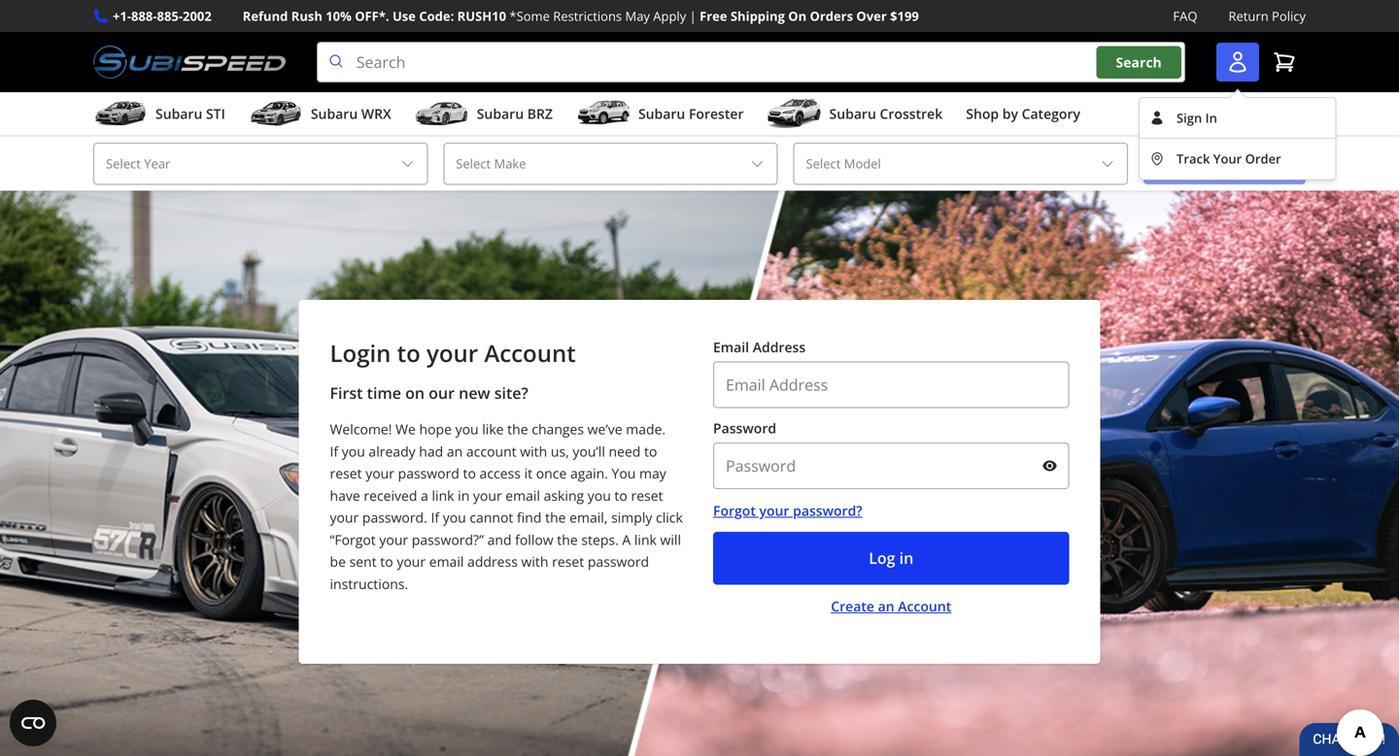 Task type: locate. For each thing, give the bounding box(es) containing it.
subaru for subaru wrx
[[311, 105, 358, 123]]

to up on
[[397, 338, 421, 369]]

1 horizontal spatial an
[[878, 598, 895, 616]]

password down had
[[398, 465, 460, 483]]

your up received
[[366, 465, 395, 483]]

track
[[1177, 150, 1210, 168]]

subaru sti button
[[93, 96, 225, 135]]

sign
[[1177, 109, 1202, 127]]

1 horizontal spatial if
[[431, 509, 439, 527]]

we
[[396, 420, 416, 439]]

+1-888-885-2002 link
[[113, 6, 212, 26]]

0 horizontal spatial in
[[458, 487, 470, 505]]

subaru left brz
[[477, 105, 524, 123]]

Select Make button
[[443, 143, 778, 185]]

0 vertical spatial link
[[432, 487, 454, 505]]

off*.
[[355, 7, 389, 25]]

forgot your password? link
[[713, 501, 1069, 521]]

with down follow
[[521, 553, 549, 571]]

1 subaru from the left
[[155, 105, 202, 123]]

3 subaru from the left
[[477, 105, 524, 123]]

the down asking
[[545, 509, 566, 527]]

like
[[482, 420, 504, 439]]

subaru brz
[[477, 105, 553, 123]]

reset up have
[[330, 465, 362, 483]]

subaru for subaru crosstrek
[[829, 105, 876, 123]]

5 subaru from the left
[[829, 105, 876, 123]]

subaru forester
[[638, 105, 744, 123]]

need
[[609, 442, 641, 461]]

restrictions
[[553, 7, 622, 25]]

the right like
[[507, 420, 528, 439]]

+1-
[[113, 7, 131, 25]]

to right sent
[[380, 553, 393, 571]]

in right log
[[899, 548, 914, 569]]

reset down may
[[631, 487, 663, 505]]

1 horizontal spatial password
[[588, 553, 649, 571]]

on
[[405, 383, 425, 404]]

return policy
[[1229, 7, 1306, 25]]

password down a
[[588, 553, 649, 571]]

if up password?"
[[431, 509, 439, 527]]

rush
[[291, 7, 322, 25]]

an inside welcome! we hope you like the changes we've made. if you already had an account with us, you'll need to reset your password to access it once again. you may have received a link in your email asking you to reset your password. if you cannot find the email, simply click "forgot your password?" and follow the steps. a link will be sent to your email address with reset password instructions.
[[447, 442, 463, 461]]

access
[[480, 465, 521, 483]]

an right had
[[447, 442, 463, 461]]

0 vertical spatial if
[[330, 442, 338, 461]]

$199
[[890, 7, 919, 25]]

the down email,
[[557, 531, 578, 549]]

Select Model button
[[793, 143, 1128, 185]]

your down password.
[[379, 531, 408, 549]]

password?"
[[412, 531, 484, 549]]

2 horizontal spatial reset
[[631, 487, 663, 505]]

subaru left the sti
[[155, 105, 202, 123]]

1 vertical spatial link
[[634, 531, 657, 549]]

0 horizontal spatial an
[[447, 442, 463, 461]]

to up may
[[644, 442, 657, 461]]

once
[[536, 465, 567, 483]]

reset down steps.
[[552, 553, 584, 571]]

dialog containing sign in
[[1139, 86, 1337, 180]]

the
[[507, 420, 528, 439], [545, 509, 566, 527], [557, 531, 578, 549]]

1 vertical spatial email
[[429, 553, 464, 571]]

*some
[[510, 7, 550, 25]]

cannot
[[470, 509, 513, 527]]

your right forgot on the bottom right of page
[[759, 502, 790, 520]]

email
[[506, 487, 540, 505], [429, 553, 464, 571]]

free
[[700, 7, 727, 25]]

your down password?"
[[397, 553, 426, 571]]

first
[[330, 383, 363, 404]]

if down welcome!
[[330, 442, 338, 461]]

1 horizontal spatial account
[[898, 598, 952, 616]]

0 vertical spatial an
[[447, 442, 463, 461]]

0 horizontal spatial link
[[432, 487, 454, 505]]

order
[[1245, 150, 1281, 168]]

subaru right a subaru crosstrek thumbnail image
[[829, 105, 876, 123]]

email down it
[[506, 487, 540, 505]]

subaru wrx
[[311, 105, 391, 123]]

1 vertical spatial password
[[588, 553, 649, 571]]

|
[[690, 7, 696, 25]]

1 horizontal spatial in
[[899, 548, 914, 569]]

an
[[447, 442, 463, 461], [878, 598, 895, 616]]

by
[[1003, 105, 1018, 123]]

hope
[[419, 420, 452, 439]]

with up it
[[520, 442, 547, 461]]

in right a
[[458, 487, 470, 505]]

an right create
[[878, 598, 895, 616]]

subaru wrx button
[[249, 96, 391, 135]]

code:
[[419, 7, 454, 25]]

a
[[421, 487, 428, 505]]

sign in
[[1177, 109, 1217, 127]]

instructions.
[[330, 575, 408, 594]]

2 subaru from the left
[[311, 105, 358, 123]]

forester
[[689, 105, 744, 123]]

with
[[520, 442, 547, 461], [521, 553, 549, 571]]

subaru brz button
[[415, 96, 553, 135]]

subaru left forester
[[638, 105, 685, 123]]

0 vertical spatial reset
[[330, 465, 362, 483]]

wrx
[[361, 105, 391, 123]]

in inside forgot your password? log in
[[899, 548, 914, 569]]

policy
[[1272, 7, 1306, 25]]

first time on our new site?
[[330, 383, 528, 404]]

10%
[[326, 7, 352, 25]]

0 horizontal spatial account
[[484, 338, 576, 369]]

account
[[484, 338, 576, 369], [898, 598, 952, 616]]

subaru for subaru forester
[[638, 105, 685, 123]]

faq
[[1173, 7, 1198, 25]]

account up site? at the bottom of page
[[484, 338, 576, 369]]

refund
[[243, 7, 288, 25]]

new
[[459, 383, 490, 404]]

account down the log in button
[[898, 598, 952, 616]]

1 vertical spatial in
[[899, 548, 914, 569]]

Password password field
[[713, 443, 1069, 490]]

0 vertical spatial password
[[398, 465, 460, 483]]

4 subaru from the left
[[638, 105, 685, 123]]

a subaru crosstrek thumbnail image image
[[767, 99, 822, 128]]

us,
[[551, 442, 569, 461]]

email down password?"
[[429, 553, 464, 571]]

1 horizontal spatial link
[[634, 531, 657, 549]]

select make image
[[750, 156, 765, 172]]

button image
[[1226, 51, 1250, 74]]

email
[[713, 338, 749, 357]]

shipping
[[731, 7, 785, 25]]

subaru left wrx
[[311, 105, 358, 123]]

1 horizontal spatial email
[[506, 487, 540, 505]]

a subaru wrx thumbnail image image
[[249, 99, 303, 128]]

sent
[[349, 553, 377, 571]]

0 vertical spatial in
[[458, 487, 470, 505]]

885-
[[157, 7, 183, 25]]

you
[[455, 420, 479, 439], [342, 442, 365, 461], [588, 487, 611, 505], [443, 509, 466, 527]]

if
[[330, 442, 338, 461], [431, 509, 439, 527]]

had
[[419, 442, 443, 461]]

your inside forgot your password? log in
[[759, 502, 790, 520]]

search input field
[[317, 42, 1185, 83]]

brz
[[527, 105, 553, 123]]

account inside "link"
[[898, 598, 952, 616]]

1 vertical spatial account
[[898, 598, 952, 616]]

you up password?"
[[443, 509, 466, 527]]

1 horizontal spatial reset
[[552, 553, 584, 571]]

0 vertical spatial email
[[506, 487, 540, 505]]

return
[[1229, 7, 1269, 25]]

2002
[[183, 7, 212, 25]]

shop by category
[[966, 105, 1081, 123]]

a
[[622, 531, 631, 549]]

category
[[1022, 105, 1081, 123]]

create
[[831, 598, 874, 616]]

link
[[432, 487, 454, 505], [634, 531, 657, 549]]

2 vertical spatial reset
[[552, 553, 584, 571]]

1 vertical spatial an
[[878, 598, 895, 616]]

dialog
[[1139, 86, 1337, 180]]

to
[[397, 338, 421, 369], [644, 442, 657, 461], [463, 465, 476, 483], [615, 487, 628, 505], [380, 553, 393, 571]]

subaru
[[155, 105, 202, 123], [311, 105, 358, 123], [477, 105, 524, 123], [638, 105, 685, 123], [829, 105, 876, 123]]



Task type: vqa. For each thing, say whether or not it's contained in the screenshot.
share
no



Task type: describe. For each thing, give the bounding box(es) containing it.
may
[[625, 7, 650, 25]]

you down welcome!
[[342, 442, 365, 461]]

your down have
[[330, 509, 359, 527]]

subaru for subaru sti
[[155, 105, 202, 123]]

in
[[1206, 109, 1217, 127]]

click
[[656, 509, 683, 527]]

0 horizontal spatial email
[[429, 553, 464, 571]]

your up our
[[427, 338, 478, 369]]

password?
[[793, 502, 863, 520]]

0 horizontal spatial if
[[330, 442, 338, 461]]

an inside "link"
[[878, 598, 895, 616]]

address
[[753, 338, 806, 357]]

subaru crosstrek button
[[767, 96, 943, 135]]

log in button
[[713, 533, 1069, 585]]

1 vertical spatial the
[[545, 509, 566, 527]]

have
[[330, 487, 360, 505]]

made.
[[626, 420, 666, 439]]

your
[[1213, 150, 1242, 168]]

find
[[517, 509, 542, 527]]

faq link
[[1173, 6, 1198, 26]]

email,
[[570, 509, 608, 527]]

address
[[467, 553, 518, 571]]

received
[[364, 487, 417, 505]]

use
[[393, 7, 416, 25]]

a subaru sti thumbnail image image
[[93, 99, 148, 128]]

0 horizontal spatial reset
[[330, 465, 362, 483]]

sign in link
[[1140, 98, 1336, 138]]

orders
[[810, 7, 853, 25]]

Email Address text field
[[713, 362, 1069, 409]]

create an account
[[831, 598, 952, 616]]

toggle password visibility image
[[1042, 459, 1058, 474]]

may
[[639, 465, 666, 483]]

0 vertical spatial account
[[484, 338, 576, 369]]

asking
[[544, 487, 584, 505]]

forgot
[[713, 502, 756, 520]]

site?
[[494, 383, 528, 404]]

select year image
[[400, 156, 415, 172]]

"forgot
[[330, 531, 376, 549]]

we've
[[588, 420, 623, 439]]

already
[[369, 442, 416, 461]]

log
[[869, 548, 895, 569]]

to down the you
[[615, 487, 628, 505]]

account
[[466, 442, 517, 461]]

in inside welcome! we hope you like the changes we've made. if you already had an account with us, you'll need to reset your password to access it once again. you may have received a link in your email asking you to reset your password. if you cannot find the email, simply click "forgot your password?" and follow the steps. a link will be sent to your email address with reset password instructions.
[[458, 487, 470, 505]]

Select Year button
[[93, 143, 428, 185]]

it
[[524, 465, 533, 483]]

888-
[[131, 7, 157, 25]]

2 vertical spatial the
[[557, 531, 578, 549]]

a collage of action shots of vehicles image
[[0, 191, 1399, 757]]

and
[[487, 531, 512, 549]]

create an account link
[[831, 597, 952, 617]]

subaru crosstrek
[[829, 105, 943, 123]]

time
[[367, 383, 401, 404]]

steps.
[[581, 531, 619, 549]]

to left access
[[463, 465, 476, 483]]

will
[[660, 531, 681, 549]]

you
[[612, 465, 636, 483]]

search
[[1116, 53, 1162, 71]]

subaru for subaru brz
[[477, 105, 524, 123]]

on
[[788, 7, 807, 25]]

password
[[713, 419, 776, 438]]

forgot your password? log in
[[713, 502, 914, 569]]

rush10
[[457, 7, 506, 25]]

our
[[429, 383, 455, 404]]

shop
[[966, 105, 999, 123]]

subaru forester button
[[576, 96, 744, 135]]

welcome!
[[330, 420, 392, 439]]

select model image
[[1100, 156, 1115, 172]]

a subaru brz thumbnail image image
[[415, 99, 469, 128]]

subaru sti
[[155, 105, 225, 123]]

0 vertical spatial the
[[507, 420, 528, 439]]

over
[[856, 7, 887, 25]]

welcome! we hope you like the changes we've made. if you already had an account with us, you'll need to reset your password to access it once again. you may have received a link in your email asking you to reset your password. if you cannot find the email, simply click "forgot your password?" and follow the steps. a link will be sent to your email address with reset password instructions.
[[330, 420, 683, 594]]

be
[[330, 553, 346, 571]]

your up cannot on the bottom left
[[473, 487, 502, 505]]

crosstrek
[[880, 105, 943, 123]]

0 horizontal spatial password
[[398, 465, 460, 483]]

login
[[330, 338, 391, 369]]

a subaru forester thumbnail image image
[[576, 99, 631, 128]]

you'll
[[573, 442, 605, 461]]

track your order link
[[1140, 139, 1336, 179]]

again.
[[570, 465, 608, 483]]

1 vertical spatial if
[[431, 509, 439, 527]]

shop by category button
[[966, 96, 1081, 135]]

return policy link
[[1229, 6, 1306, 26]]

you down again.
[[588, 487, 611, 505]]

follow
[[515, 531, 554, 549]]

login to your account
[[330, 338, 576, 369]]

apply
[[653, 7, 686, 25]]

1 vertical spatial with
[[521, 553, 549, 571]]

1 vertical spatial reset
[[631, 487, 663, 505]]

you left like
[[455, 420, 479, 439]]

subispeed logo image
[[93, 42, 285, 83]]

search button
[[1097, 46, 1181, 79]]

0 vertical spatial with
[[520, 442, 547, 461]]

password.
[[362, 509, 427, 527]]

simply
[[611, 509, 652, 527]]

open widget image
[[10, 701, 56, 747]]

email address
[[713, 338, 806, 357]]



